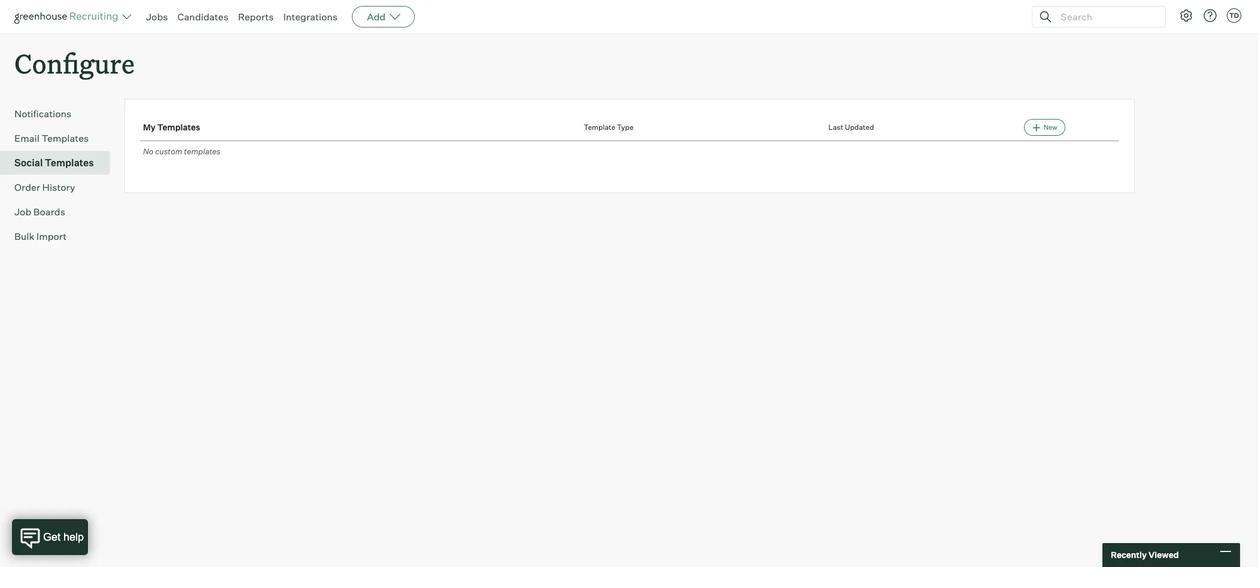 Task type: locate. For each thing, give the bounding box(es) containing it.
templates for email templates
[[42, 132, 89, 144]]

configure image
[[1179, 8, 1194, 23]]

reports link
[[238, 11, 274, 23]]

my
[[143, 122, 156, 133]]

integrations
[[283, 11, 338, 23]]

order history
[[14, 181, 75, 193]]

templates down email templates link
[[45, 157, 94, 169]]

social
[[14, 157, 43, 169]]

td button
[[1227, 8, 1242, 23]]

type
[[617, 123, 634, 132]]

reports
[[238, 11, 274, 23]]

add
[[367, 11, 386, 23]]

templates
[[157, 122, 200, 133], [42, 132, 89, 144], [45, 157, 94, 169]]

my templates
[[143, 122, 200, 133]]

add button
[[352, 6, 415, 28]]

jobs
[[146, 11, 168, 23]]

templates up social templates link
[[42, 132, 89, 144]]

email templates link
[[14, 131, 105, 146]]

job boards
[[14, 206, 65, 218]]

job boards link
[[14, 205, 105, 219]]

configure
[[14, 45, 135, 81]]

template
[[584, 123, 615, 132]]

no custom templates
[[143, 147, 220, 156]]

td button
[[1225, 6, 1244, 25]]

history
[[42, 181, 75, 193]]

last updated
[[829, 123, 874, 132]]

new link
[[1024, 119, 1065, 136]]

jobs link
[[146, 11, 168, 23]]

bulk import link
[[14, 229, 105, 244]]

custom
[[155, 147, 182, 156]]

notifications
[[14, 108, 71, 120]]

bulk import
[[14, 231, 67, 243]]

bulk
[[14, 231, 34, 243]]

order
[[14, 181, 40, 193]]

Search text field
[[1058, 8, 1155, 25]]

templates up no custom templates
[[157, 122, 200, 133]]



Task type: describe. For each thing, give the bounding box(es) containing it.
boards
[[33, 206, 65, 218]]

recently
[[1111, 550, 1147, 560]]

viewed
[[1149, 550, 1179, 560]]

social templates link
[[14, 156, 105, 170]]

greenhouse recruiting image
[[14, 10, 122, 24]]

td
[[1229, 11, 1239, 20]]

social templates
[[14, 157, 94, 169]]

templates for my templates
[[157, 122, 200, 133]]

candidates link
[[177, 11, 228, 23]]

candidates
[[177, 11, 228, 23]]

email
[[14, 132, 39, 144]]

job
[[14, 206, 31, 218]]

notifications link
[[14, 107, 105, 121]]

recently viewed
[[1111, 550, 1179, 560]]

templates for social templates
[[45, 157, 94, 169]]

no
[[143, 147, 153, 156]]

new
[[1044, 123, 1057, 132]]

order history link
[[14, 180, 105, 195]]

templates
[[184, 147, 220, 156]]

template type
[[584, 123, 634, 132]]

import
[[36, 231, 67, 243]]

last
[[829, 123, 843, 132]]

updated
[[845, 123, 874, 132]]

email templates
[[14, 132, 89, 144]]

integrations link
[[283, 11, 338, 23]]



Task type: vqa. For each thing, say whether or not it's contained in the screenshot.
Email Templates 'link'
yes



